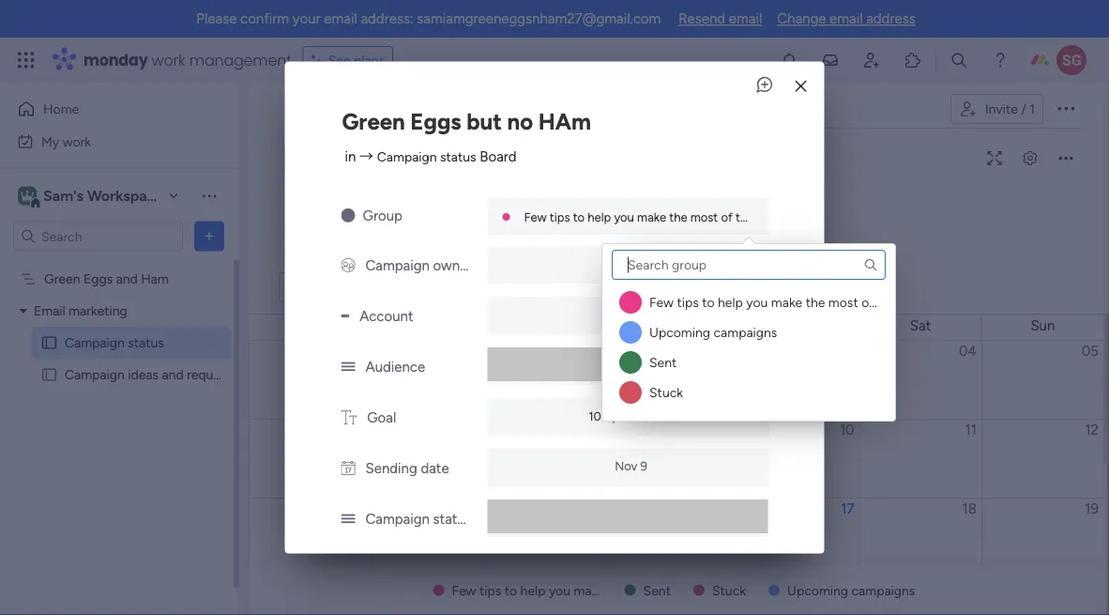 Task type: vqa. For each thing, say whether or not it's contained in the screenshot.
LIST BOX
yes



Task type: locate. For each thing, give the bounding box(es) containing it.
work
[[152, 49, 185, 70], [63, 133, 91, 149]]

1 vertical spatial campaign status
[[65, 335, 164, 351]]

green up email at the left of the page
[[44, 271, 80, 287]]

eggs inside list box
[[83, 271, 113, 287]]

1 vertical spatial :)
[[959, 294, 967, 310]]

tree grid containing few tips to help you make the most of this template :)
[[612, 287, 967, 408]]

make up month
[[638, 209, 667, 224]]

audience
[[366, 359, 426, 376]]

0 vertical spatial and
[[116, 271, 138, 287]]

settings image
[[1016, 152, 1046, 166]]

and for eggs
[[116, 271, 138, 287]]

0 horizontal spatial and
[[116, 271, 138, 287]]

green inside list box
[[44, 271, 80, 287]]

work right monday
[[152, 49, 185, 70]]

change
[[778, 10, 827, 27]]

and left ham
[[116, 271, 138, 287]]

None search field
[[612, 250, 886, 280]]

0 vertical spatial eggs
[[411, 108, 462, 135]]

1 v2 status image from the top
[[341, 359, 355, 376]]

1 horizontal spatial green
[[342, 108, 405, 135]]

you inside tree grid
[[747, 294, 768, 310]]

upcoming campaigns
[[650, 324, 778, 340], [788, 582, 916, 598]]

1 vertical spatial upcoming campaigns
[[788, 582, 916, 598]]

few
[[524, 209, 547, 224], [650, 294, 674, 310]]

help inside green eggs but no ham dialog
[[588, 209, 611, 224]]

1 vertical spatial v2 status image
[[341, 511, 355, 528]]

:) inside few tips to help you make the most of this template :) element
[[959, 294, 967, 310]]

open full screen image
[[980, 152, 1010, 166]]

ham
[[539, 108, 592, 135]]

change email address link
[[778, 10, 916, 27]]

1 horizontal spatial this
[[878, 294, 899, 310]]

tips down person
[[550, 209, 570, 224]]

1 horizontal spatial eggs
[[411, 108, 462, 135]]

1 horizontal spatial tips
[[677, 294, 699, 310]]

the inside green eggs but no ham dialog
[[670, 209, 688, 224]]

sam's
[[43, 187, 84, 205]]

0 horizontal spatial eggs
[[83, 271, 113, 287]]

0 vertical spatial template
[[759, 209, 808, 224]]

upcoming campaigns element
[[612, 317, 886, 347]]

template inside list box
[[903, 294, 955, 310]]

1 horizontal spatial to
[[703, 294, 715, 310]]

address:
[[361, 10, 414, 27]]

0 vertical spatial the
[[670, 209, 688, 224]]

work for my
[[63, 133, 91, 149]]

0 vertical spatial this
[[736, 209, 756, 224]]

help inside few tips to help you make the most of this template :) element
[[718, 294, 744, 310]]

1 vertical spatial most
[[829, 294, 859, 310]]

campaigns
[[714, 324, 778, 340], [852, 582, 916, 598]]

and
[[116, 271, 138, 287], [162, 367, 184, 383]]

0 vertical spatial public board image
[[40, 334, 58, 352]]

email right your
[[324, 10, 358, 27]]

dapulse date column image
[[341, 460, 355, 477]]

sending
[[366, 460, 418, 477]]

green
[[342, 108, 405, 135], [44, 271, 80, 287]]

1 horizontal spatial upcoming
[[788, 582, 849, 598]]

0 vertical spatial campaign status
[[290, 95, 488, 126]]

help up month
[[588, 209, 611, 224]]

upcoming campaigns inside tree grid
[[650, 324, 778, 340]]

0 vertical spatial campaigns
[[714, 324, 778, 340]]

to inside green eggs but no ham dialog
[[573, 209, 585, 224]]

2 email from the left
[[729, 10, 763, 27]]

monday work management
[[84, 49, 292, 70]]

to
[[573, 209, 585, 224], [703, 294, 715, 310]]

v2 status image down dapulse date column icon
[[341, 511, 355, 528]]

0 horizontal spatial email
[[324, 10, 358, 27]]

invite / 1 button
[[951, 94, 1044, 124]]

Search for content search field
[[612, 250, 886, 280]]

→
[[360, 148, 374, 165]]

week link
[[656, 274, 717, 300]]

1 vertical spatial work
[[63, 133, 91, 149]]

eggs up in → campaign status board at top left
[[411, 108, 462, 135]]

v2 status image left audience at the bottom left of page
[[341, 359, 355, 376]]

and right "ideas"
[[162, 367, 184, 383]]

v2 status image
[[341, 359, 355, 376], [341, 511, 355, 528]]

1 horizontal spatial few
[[650, 294, 674, 310]]

campaigns inside upcoming campaigns element
[[714, 324, 778, 340]]

0 horizontal spatial make
[[638, 209, 667, 224]]

management
[[189, 49, 292, 70]]

new item button
[[285, 144, 357, 174]]

few tips to help you make the most of this template :) up the week
[[524, 209, 819, 224]]

campaign ideas and requests
[[65, 367, 238, 383]]

0 horizontal spatial tips
[[550, 209, 570, 224]]

work for monday
[[152, 49, 185, 70]]

the
[[670, 209, 688, 224], [806, 294, 826, 310]]

of inside green eggs but no ham dialog
[[722, 209, 733, 224]]

your
[[293, 10, 321, 27]]

status up search field
[[418, 95, 488, 126]]

email right the resend
[[729, 10, 763, 27]]

workspace
[[87, 187, 163, 205]]

campaign down "sending"
[[366, 511, 430, 528]]

no
[[508, 108, 534, 135]]

0 horizontal spatial you
[[614, 209, 635, 224]]

today button
[[279, 272, 331, 302]]

1 horizontal spatial template
[[903, 294, 955, 310]]

1 horizontal spatial the
[[806, 294, 826, 310]]

few up thu
[[650, 294, 674, 310]]

1 horizontal spatial help
[[718, 294, 744, 310]]

1 horizontal spatial you
[[747, 294, 768, 310]]

1 public board image from the top
[[40, 334, 58, 352]]

0 horizontal spatial list box
[[0, 259, 239, 615]]

workspace image
[[18, 185, 37, 206], [21, 185, 34, 206]]

0 vertical spatial most
[[691, 209, 719, 224]]

campaign up in
[[290, 95, 412, 126]]

of down search icon
[[862, 294, 875, 310]]

sat
[[911, 317, 932, 334]]

campaign status down the marketing on the left of the page
[[65, 335, 164, 351]]

0 horizontal spatial stuck
[[650, 385, 684, 400]]

campaign status inside field
[[290, 95, 488, 126]]

help
[[588, 209, 611, 224], [718, 294, 744, 310]]

1 horizontal spatial work
[[152, 49, 185, 70]]

you inside green eggs but no ham dialog
[[614, 209, 635, 224]]

0 horizontal spatial the
[[670, 209, 688, 224]]

0 vertical spatial few
[[524, 209, 547, 224]]

1 horizontal spatial of
[[862, 294, 875, 310]]

angle down image
[[366, 152, 375, 166]]

status inside in → campaign status board
[[440, 148, 477, 164]]

0 horizontal spatial this
[[736, 209, 756, 224]]

1 horizontal spatial and
[[162, 367, 184, 383]]

status down green eggs but no ham
[[440, 148, 477, 164]]

campaign right angle down icon
[[377, 148, 437, 164]]

option
[[0, 262, 239, 266]]

thu
[[665, 317, 688, 334]]

1 workspace image from the left
[[18, 185, 37, 206]]

wed
[[540, 317, 569, 334]]

1 vertical spatial public board image
[[40, 366, 58, 384]]

sam's workspace button
[[13, 180, 187, 212]]

campaign status down "sending date"
[[366, 511, 472, 528]]

invite / 1
[[986, 101, 1036, 117]]

account
[[360, 308, 414, 325]]

marketing
[[69, 303, 127, 319]]

eggs up the marketing on the left of the page
[[83, 271, 113, 287]]

0 horizontal spatial campaigns
[[714, 324, 778, 340]]

3 email from the left
[[830, 10, 863, 27]]

new item
[[292, 151, 350, 167]]

0 horizontal spatial help
[[588, 209, 611, 224]]

0 horizontal spatial work
[[63, 133, 91, 149]]

0 vertical spatial upcoming campaigns
[[650, 324, 778, 340]]

help up upcoming campaigns element at the right bottom of the page
[[718, 294, 744, 310]]

0 vertical spatial upcoming
[[650, 324, 711, 340]]

public board image
[[40, 334, 58, 352], [40, 366, 58, 384]]

1 vertical spatial of
[[862, 294, 875, 310]]

notifications image
[[780, 51, 799, 69]]

0 vertical spatial tips
[[550, 209, 570, 224]]

work inside button
[[63, 133, 91, 149]]

email up inbox icon at the right top of the page
[[830, 10, 863, 27]]

2 v2 status image from the top
[[341, 511, 355, 528]]

2 horizontal spatial email
[[830, 10, 863, 27]]

tips up thu
[[677, 294, 699, 310]]

this inside green eggs but no ham dialog
[[736, 209, 756, 224]]

1 horizontal spatial most
[[829, 294, 859, 310]]

ham
[[141, 271, 169, 287]]

Campaign status field
[[285, 95, 493, 127]]

campaign status up the →
[[290, 95, 488, 126]]

0 horizontal spatial few
[[524, 209, 547, 224]]

9
[[641, 458, 648, 473]]

eggs inside dialog
[[411, 108, 462, 135]]

0 vertical spatial sent
[[650, 354, 677, 370]]

0 vertical spatial help
[[588, 209, 611, 224]]

0 horizontal spatial upcoming campaigns
[[650, 324, 778, 340]]

1 horizontal spatial email
[[729, 10, 763, 27]]

0 vertical spatial make
[[638, 209, 667, 224]]

1 horizontal spatial list box
[[608, 250, 967, 408]]

the up the week
[[670, 209, 688, 224]]

green eggs and ham
[[44, 271, 169, 287]]

1 horizontal spatial campaigns
[[852, 582, 916, 598]]

status
[[418, 95, 488, 126], [440, 148, 477, 164], [128, 335, 164, 351], [433, 511, 472, 528]]

make
[[638, 209, 667, 224], [772, 294, 803, 310]]

1 vertical spatial and
[[162, 367, 184, 383]]

few tips to help you make the most of this template :) up upcoming campaigns element at the right bottom of the page
[[650, 294, 967, 310]]

resend email
[[679, 10, 763, 27]]

green for green eggs and ham
[[44, 271, 80, 287]]

1 vertical spatial make
[[772, 294, 803, 310]]

1 vertical spatial stuck
[[713, 582, 747, 598]]

1 horizontal spatial make
[[772, 294, 803, 310]]

template up "sat" in the bottom right of the page
[[903, 294, 955, 310]]

of
[[722, 209, 733, 224], [862, 294, 875, 310]]

select product image
[[17, 51, 36, 69]]

0 vertical spatial of
[[722, 209, 733, 224]]

0 vertical spatial green
[[342, 108, 405, 135]]

make right day
[[772, 294, 803, 310]]

day
[[736, 280, 757, 295]]

list box
[[608, 250, 967, 408], [0, 259, 239, 615]]

eggs for and
[[83, 271, 113, 287]]

eggs
[[411, 108, 462, 135], [83, 271, 113, 287]]

1 vertical spatial the
[[806, 294, 826, 310]]

0 vertical spatial you
[[614, 209, 635, 224]]

this
[[736, 209, 756, 224], [878, 294, 899, 310]]

campaign inside in → campaign status board
[[377, 148, 437, 164]]

0 horizontal spatial most
[[691, 209, 719, 224]]

v2 multiple person column image
[[341, 257, 355, 274]]

2 public board image from the top
[[40, 366, 58, 384]]

nov
[[615, 458, 638, 473]]

caret down image
[[20, 304, 27, 317]]

:) inside green eggs but no ham dialog
[[811, 209, 819, 224]]

tips
[[550, 209, 570, 224], [677, 294, 699, 310]]

help image
[[992, 51, 1010, 69]]

few down person
[[524, 209, 547, 224]]

this up search for content search field
[[736, 209, 756, 224]]

email for change email address
[[830, 10, 863, 27]]

search image
[[864, 257, 879, 272]]

0 vertical spatial v2 status image
[[341, 359, 355, 376]]

1 email from the left
[[324, 10, 358, 27]]

2 vertical spatial campaign status
[[366, 511, 472, 528]]

this inside tree grid
[[878, 294, 899, 310]]

of up search for content search field
[[722, 209, 733, 224]]

resend email link
[[679, 10, 763, 27]]

v2 search image
[[407, 148, 421, 169]]

1 vertical spatial upcoming
[[788, 582, 849, 598]]

public board image for campaign ideas and requests
[[40, 366, 58, 384]]

0 horizontal spatial to
[[573, 209, 585, 224]]

1 vertical spatial few
[[650, 294, 674, 310]]

upcoming
[[650, 324, 711, 340], [788, 582, 849, 598]]

sun
[[1031, 317, 1056, 334]]

in → campaign status board
[[345, 148, 517, 165]]

0 vertical spatial to
[[573, 209, 585, 224]]

0 horizontal spatial template
[[759, 209, 808, 224]]

email
[[324, 10, 358, 27], [729, 10, 763, 27], [830, 10, 863, 27]]

tue
[[421, 317, 443, 334]]

template up search for content search field
[[759, 209, 808, 224]]

1 vertical spatial tips
[[677, 294, 699, 310]]

main
[[541, 101, 570, 117]]

close image
[[796, 79, 807, 93]]

1 vertical spatial green
[[44, 271, 80, 287]]

you up upcoming campaigns element at the right bottom of the page
[[747, 294, 768, 310]]

work right my
[[63, 133, 91, 149]]

0 vertical spatial :)
[[811, 209, 819, 224]]

1 horizontal spatial :)
[[959, 294, 967, 310]]

campaign status
[[290, 95, 488, 126], [65, 335, 164, 351], [366, 511, 472, 528]]

0 horizontal spatial upcoming
[[650, 324, 711, 340]]

1 vertical spatial eggs
[[83, 271, 113, 287]]

1 vertical spatial to
[[703, 294, 715, 310]]

tree grid
[[612, 287, 967, 408]]

0 vertical spatial stuck
[[650, 385, 684, 400]]

dapulse text column image
[[341, 409, 357, 426]]

you
[[614, 209, 635, 224], [747, 294, 768, 310]]

green inside green eggs but no ham dialog
[[342, 108, 405, 135]]

few tips to help you make the most of this template :)
[[524, 209, 819, 224], [650, 294, 967, 310]]

you up month
[[614, 209, 635, 224]]

0 horizontal spatial green
[[44, 271, 80, 287]]

v2 sun image
[[341, 208, 355, 224]]

1 vertical spatial template
[[903, 294, 955, 310]]

1 vertical spatial few tips to help you make the most of this template :)
[[650, 294, 967, 310]]

1 vertical spatial help
[[718, 294, 744, 310]]

make inside green eggs but no ham dialog
[[638, 209, 667, 224]]

0 vertical spatial few tips to help you make the most of this template :)
[[524, 209, 819, 224]]

2 workspace image from the left
[[21, 185, 34, 206]]

the right day link
[[806, 294, 826, 310]]

template
[[759, 209, 808, 224], [903, 294, 955, 310]]

the inside list box
[[806, 294, 826, 310]]

0 horizontal spatial :)
[[811, 209, 819, 224]]

green up the →
[[342, 108, 405, 135]]

1 vertical spatial this
[[878, 294, 899, 310]]

v2 status image for audience
[[341, 359, 355, 376]]

0 horizontal spatial of
[[722, 209, 733, 224]]

0 vertical spatial work
[[152, 49, 185, 70]]

monday
[[84, 49, 148, 70]]

main table button
[[512, 94, 618, 124]]

this down search icon
[[878, 294, 899, 310]]

1 vertical spatial you
[[747, 294, 768, 310]]



Task type: describe. For each thing, give the bounding box(es) containing it.
item
[[323, 151, 350, 167]]

sent inside tree grid
[[650, 354, 677, 370]]

purchases
[[613, 408, 668, 423]]

/
[[1022, 101, 1027, 117]]

campaign status link
[[377, 148, 477, 164]]

few tips to help you make the most of this template :) element
[[612, 287, 967, 317]]

few inside tree grid
[[650, 294, 674, 310]]

of inside few tips to help you make the most of this template :) element
[[862, 294, 875, 310]]

my work button
[[11, 126, 202, 156]]

but
[[467, 108, 502, 135]]

home button
[[11, 94, 202, 124]]

campaign owner
[[366, 257, 473, 274]]

list box containing green eggs and ham
[[0, 259, 239, 615]]

and for ideas
[[162, 367, 184, 383]]

confirm
[[240, 10, 289, 27]]

campaign inside field
[[290, 95, 412, 126]]

change email address
[[778, 10, 916, 27]]

group
[[363, 208, 403, 224]]

invite
[[986, 101, 1019, 117]]

public board image for campaign status
[[40, 334, 58, 352]]

sam's workspace
[[43, 187, 163, 205]]

few tips to help you make the most of this template :) inside list box
[[650, 294, 967, 310]]

my work
[[41, 133, 91, 149]]

make inside few tips to help you make the most of this template :) element
[[772, 294, 803, 310]]

see plans button
[[303, 46, 394, 74]]

in
[[345, 148, 356, 165]]

see plans
[[328, 52, 385, 68]]

status up "ideas"
[[128, 335, 164, 351]]

see
[[328, 52, 351, 68]]

green eggs but no ham
[[342, 108, 592, 135]]

requests
[[187, 367, 238, 383]]

today
[[287, 279, 323, 295]]

sending date
[[366, 460, 449, 477]]

1 vertical spatial campaigns
[[852, 582, 916, 598]]

campaign status inside green eggs but no ham dialog
[[366, 511, 472, 528]]

campaign left "ideas"
[[65, 367, 125, 383]]

to inside list box
[[703, 294, 715, 310]]

board
[[480, 148, 517, 165]]

please confirm your email address: samiamgreeneggsnham27@gmail.com
[[197, 10, 661, 27]]

campaign status inside list box
[[65, 335, 164, 351]]

apps image
[[904, 51, 923, 69]]

Search in workspace field
[[39, 225, 157, 247]]

nov 9
[[615, 458, 648, 473]]

week
[[671, 280, 702, 295]]

email marketing
[[34, 303, 127, 319]]

2023
[[511, 278, 545, 296]]

1
[[1030, 101, 1036, 117]]

please
[[197, 10, 237, 27]]

person button
[[487, 144, 569, 174]]

month
[[602, 280, 638, 295]]

sam green image
[[1057, 45, 1087, 75]]

table
[[573, 101, 604, 117]]

resend
[[679, 10, 726, 27]]

main table
[[541, 101, 604, 117]]

v2 dropdown column image
[[341, 308, 350, 325]]

status inside campaign status field
[[418, 95, 488, 126]]

workspace selection element
[[18, 185, 165, 209]]

stuck element
[[612, 377, 886, 408]]

1 horizontal spatial stuck
[[713, 582, 747, 598]]

samiamgreeneggsnham27@gmail.com
[[417, 10, 661, 27]]

home
[[43, 101, 79, 117]]

plans
[[354, 52, 385, 68]]

tips inside few tips to help you make the most of this template :) element
[[677, 294, 699, 310]]

list box containing few tips to help you make the most of this template :)
[[608, 250, 967, 408]]

tree grid inside list box
[[612, 287, 967, 408]]

inbox image
[[822, 51, 840, 69]]

1 horizontal spatial upcoming campaigns
[[788, 582, 916, 598]]

eggs for but
[[411, 108, 462, 135]]

campaign right "v2 multiple person column" icon
[[366, 257, 430, 274]]

new
[[292, 151, 320, 167]]

november 2023
[[436, 278, 545, 296]]

goal
[[367, 409, 396, 426]]

campaign down the marketing on the left of the page
[[65, 335, 125, 351]]

tips inside green eggs but no ham dialog
[[550, 209, 570, 224]]

Search field
[[421, 146, 477, 172]]

upcoming inside upcoming campaigns element
[[650, 324, 711, 340]]

ideas
[[128, 367, 159, 383]]

email for resend email
[[729, 10, 763, 27]]

most inside green eggs but no ham dialog
[[691, 209, 719, 224]]

1 vertical spatial sent
[[644, 582, 671, 598]]

day link
[[721, 274, 772, 300]]

green for green eggs but no ham
[[342, 108, 405, 135]]

address
[[867, 10, 916, 27]]

status down the date
[[433, 511, 472, 528]]

email
[[34, 303, 65, 319]]

v2 status image for campaign status
[[341, 511, 355, 528]]

100
[[589, 408, 610, 423]]

month link
[[587, 274, 653, 300]]

stuck inside 'element'
[[650, 385, 684, 400]]

date
[[421, 460, 449, 477]]

my
[[41, 133, 59, 149]]

template inside green eggs but no ham dialog
[[759, 209, 808, 224]]

100 purchases
[[589, 408, 668, 423]]

sent element
[[612, 347, 886, 377]]

more options image
[[1052, 157, 1082, 171]]

owner
[[433, 257, 473, 274]]

few inside green eggs but no ham dialog
[[524, 209, 547, 224]]

search everything image
[[950, 51, 969, 69]]

green eggs but no ham dialog
[[285, 62, 825, 615]]

few tips to help you make the most of this template :) inside green eggs but no ham dialog
[[524, 209, 819, 224]]

invite members image
[[863, 51, 882, 69]]

november
[[436, 278, 507, 296]]

person
[[517, 151, 558, 167]]



